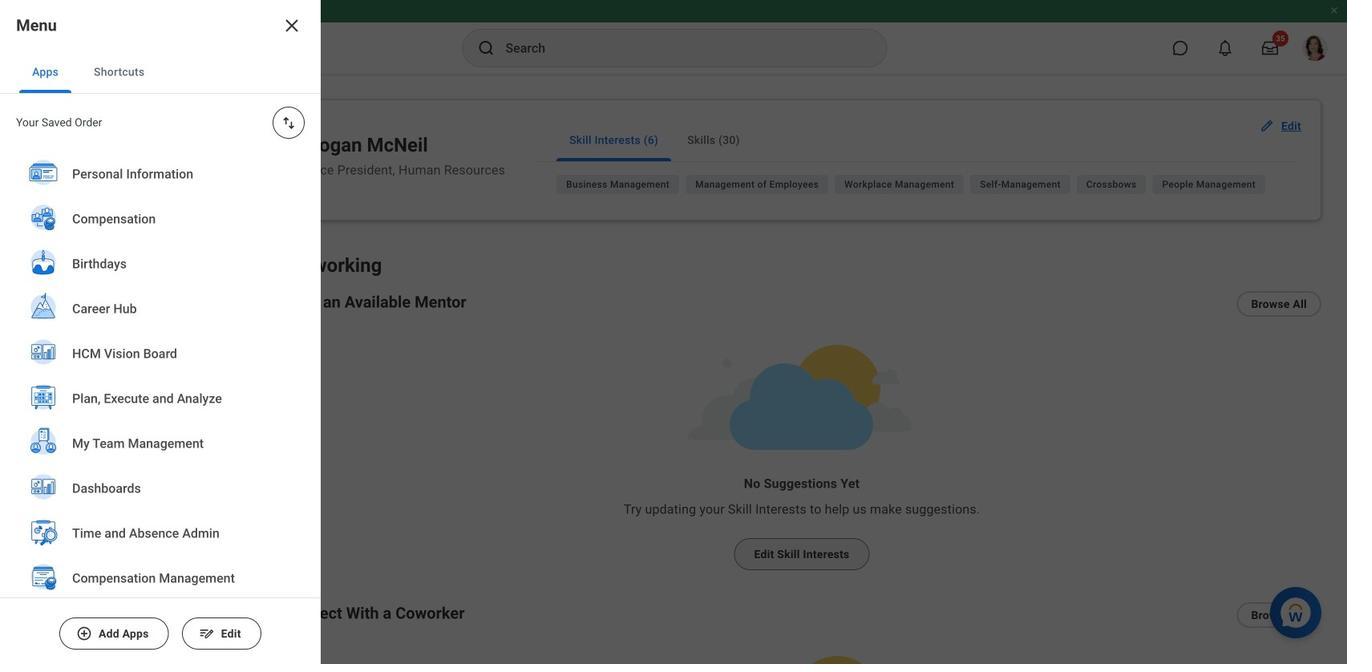 Task type: describe. For each thing, give the bounding box(es) containing it.
onboarding home image
[[16, 221, 35, 241]]

edit image
[[1259, 118, 1275, 134]]

search image
[[477, 39, 496, 58]]

close environment banner image
[[1330, 6, 1340, 15]]

sort image
[[281, 115, 297, 131]]

notifications large image
[[1218, 40, 1234, 56]]



Task type: locate. For each thing, give the bounding box(es) containing it.
1 horizontal spatial tab list
[[537, 120, 1295, 162]]

inbox large image
[[1263, 40, 1279, 56]]

0 vertical spatial tab list
[[0, 51, 321, 94]]

timeline milestone image
[[16, 266, 35, 286]]

dashboard image
[[16, 176, 35, 196]]

banner
[[0, 0, 1348, 74]]

plus circle image
[[76, 626, 92, 642]]

profile logan mcneil element
[[1293, 30, 1338, 66]]

x image
[[282, 16, 302, 35]]

0 horizontal spatial tab list
[[0, 51, 321, 94]]

list
[[0, 152, 321, 664], [0, 164, 257, 298], [557, 175, 1295, 201], [0, 376, 257, 635]]

1 vertical spatial tab list
[[537, 120, 1295, 162]]

text edit image
[[199, 626, 215, 642]]

global navigation dialog
[[0, 0, 321, 664]]

tab list
[[0, 51, 321, 94], [537, 120, 1295, 162]]



Task type: vqa. For each thing, say whether or not it's contained in the screenshot.
Export to Excel ICON at right
no



